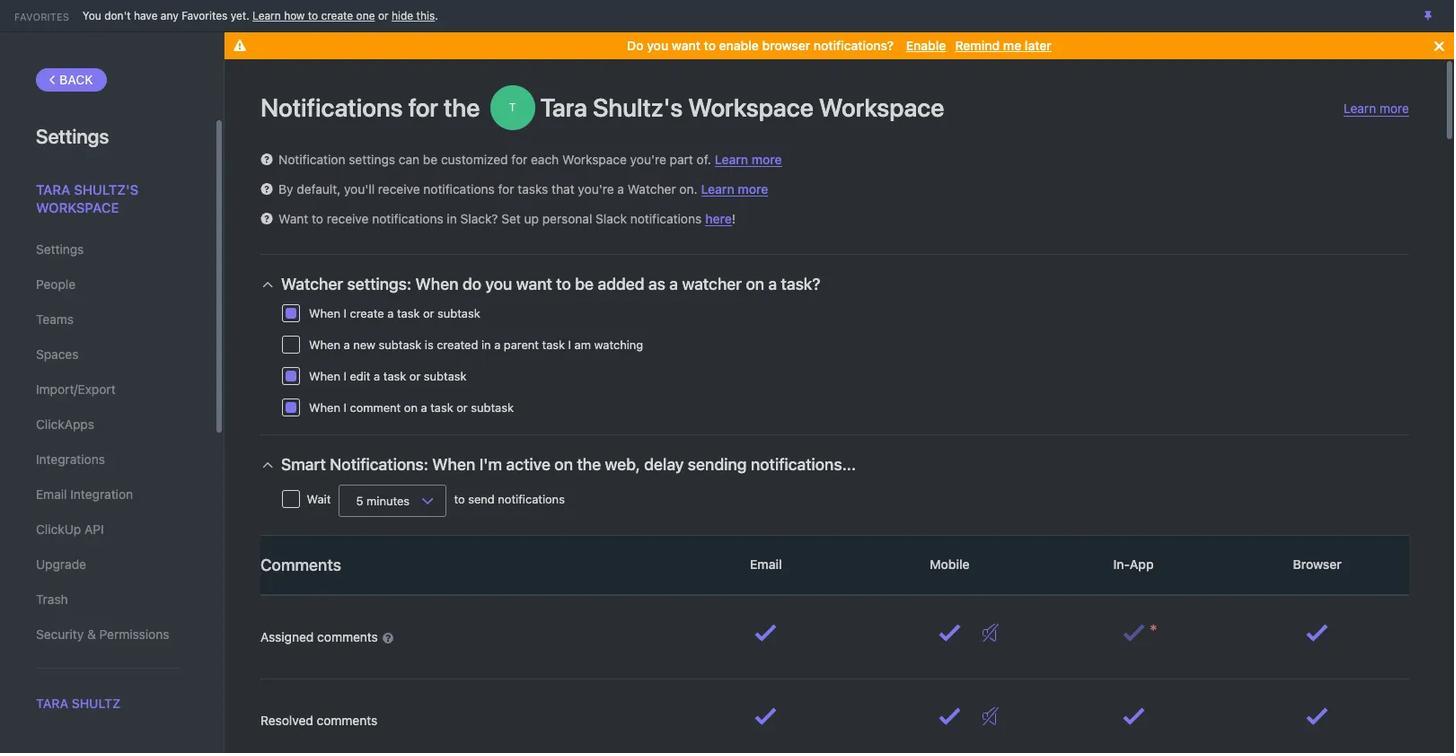 Task type: describe. For each thing, give the bounding box(es) containing it.
!
[[732, 211, 736, 226]]

when for when i create a task or subtask
[[309, 306, 340, 321]]

notifications
[[261, 93, 403, 122]]

when left do
[[416, 274, 459, 293]]

up
[[524, 211, 539, 226]]

tara for tara shultz
[[36, 696, 68, 711]]

to left added in the top of the page
[[556, 274, 571, 293]]

0 vertical spatial more
[[1380, 101, 1409, 116]]

shultz's for tara shultz's workspace
[[74, 181, 138, 198]]

smart
[[281, 455, 326, 474]]

workspace inside notification settings can be customized for each workspace you're part of. learn more
[[562, 152, 627, 167]]

app
[[1130, 557, 1154, 572]]

receive inside by default, you'll receive notifications for tasks that you're a watcher on. learn more
[[378, 181, 420, 197]]

for for notifications
[[498, 181, 514, 197]]

notifications down active
[[498, 493, 565, 507]]

teams link
[[36, 305, 179, 335]]

customized
[[441, 152, 508, 167]]

tara for tara shultz's workspace workspace
[[540, 93, 587, 122]]

notification settings can be customized for each workspace you're part of. learn more
[[278, 151, 782, 167]]

delay
[[644, 455, 684, 474]]

you don't have any favorites yet. learn how to create one or hide this .
[[82, 9, 438, 22]]

new
[[353, 338, 376, 352]]

spaces link
[[36, 340, 179, 370]]

notifications down "on."
[[630, 211, 702, 226]]

tara shultz
[[36, 696, 121, 711]]

spaces
[[36, 347, 79, 362]]

1 settings from the top
[[36, 125, 109, 148]]

back
[[59, 72, 93, 87]]

clickup api
[[36, 522, 104, 537]]

1 horizontal spatial you
[[647, 38, 669, 53]]

i for when i edit a task or subtask
[[344, 369, 347, 384]]

when for when i comment on a task or subtask
[[309, 401, 340, 415]]

0 horizontal spatial you
[[485, 274, 512, 293]]

in inside want to receive notifications in slack? set up personal slack notifications here !
[[447, 211, 457, 226]]

or up is
[[423, 306, 434, 321]]

tara shultz's workspace workspace
[[535, 93, 944, 122]]

wait
[[304, 493, 334, 507]]

0 vertical spatial learn more link
[[1344, 101, 1409, 117]]

you're for part
[[630, 152, 666, 167]]

hide this link
[[392, 9, 435, 22]]

one
[[356, 9, 375, 22]]

0 horizontal spatial favorites
[[14, 10, 69, 22]]

to left the enable
[[704, 38, 716, 53]]

1 horizontal spatial want
[[672, 38, 701, 53]]

notifications:
[[330, 455, 428, 474]]

that
[[552, 181, 575, 197]]

notification
[[278, 152, 345, 167]]

assigned
[[261, 630, 314, 645]]

1 horizontal spatial on
[[554, 455, 573, 474]]

do
[[463, 274, 482, 293]]

a down settings:
[[387, 306, 394, 321]]

learn inside by default, you'll receive notifications for tasks that you're a watcher on. learn more
[[701, 181, 735, 196]]

resolved
[[261, 713, 313, 728]]

1 vertical spatial in
[[481, 338, 491, 352]]

upgrade link
[[36, 550, 179, 580]]

on.
[[679, 181, 698, 197]]

to send notifications
[[451, 493, 565, 507]]

5 minutes
[[353, 494, 413, 508]]

can
[[399, 152, 420, 167]]

learn more link for learn
[[701, 181, 768, 196]]

active
[[506, 455, 551, 474]]

shultz
[[72, 696, 121, 711]]

resolved comments
[[261, 713, 378, 728]]

workspace inside tara shultz's workspace
[[36, 199, 119, 215]]

to inside want to receive notifications in slack? set up personal slack notifications here !
[[312, 211, 323, 226]]

security & permissions link
[[36, 620, 179, 650]]

is
[[425, 338, 434, 352]]

when left i'm
[[432, 455, 475, 474]]

notifications inside by default, you'll receive notifications for tasks that you're a watcher on. learn more
[[423, 181, 495, 197]]

notifications down you'll
[[372, 211, 443, 226]]

you're for a
[[578, 181, 614, 197]]

workspace down 'notifications?' on the top of page
[[819, 93, 944, 122]]

people link
[[36, 269, 179, 300]]

as
[[649, 274, 666, 293]]

notifications...
[[751, 455, 856, 474]]

security & permissions
[[36, 627, 169, 642]]

send
[[468, 493, 495, 507]]

browser
[[1290, 557, 1345, 572]]

set
[[501, 211, 521, 226]]

enable
[[719, 38, 759, 53]]

each
[[531, 152, 559, 167]]

a inside by default, you'll receive notifications for tasks that you're a watcher on. learn more
[[617, 181, 624, 197]]

watcher settings: when do you want to be added as a watcher on a task?
[[281, 274, 821, 293]]

of.
[[697, 152, 711, 167]]

you
[[82, 9, 101, 22]]

i for when i create a task or subtask
[[344, 306, 347, 321]]

more inside by default, you'll receive notifications for tasks that you're a watcher on. learn more
[[738, 181, 768, 196]]

settings element
[[0, 32, 225, 754]]

am
[[575, 338, 591, 352]]

back link
[[36, 68, 107, 92]]

upgrade
[[36, 557, 86, 572]]

to left send
[[454, 493, 465, 507]]

0 vertical spatial the
[[444, 93, 480, 122]]

notifications?
[[814, 38, 894, 53]]

clickapps link
[[36, 410, 179, 440]]

enable
[[906, 38, 946, 53]]

hide
[[392, 9, 413, 22]]

email integration link
[[36, 480, 179, 510]]

comments for assigned comments
[[317, 630, 378, 645]]

off image
[[983, 624, 999, 642]]

when i create a task or subtask
[[309, 306, 480, 321]]

in-app
[[1110, 557, 1157, 572]]

here link
[[705, 211, 732, 226]]

when for when i edit a task or subtask
[[309, 369, 340, 384]]

created
[[437, 338, 478, 352]]

how
[[284, 9, 305, 22]]

import/export
[[36, 382, 116, 397]]

0 vertical spatial on
[[746, 274, 764, 293]]

comments for resolved comments
[[317, 713, 378, 728]]

receive inside want to receive notifications in slack? set up personal slack notifications here !
[[327, 211, 369, 226]]

have
[[134, 9, 158, 22]]

here
[[705, 211, 732, 226]]

1 vertical spatial the
[[577, 455, 601, 474]]

default,
[[297, 181, 341, 197]]

&
[[87, 627, 96, 642]]

learn how to create one link
[[253, 9, 375, 22]]

settings link
[[36, 234, 179, 265]]

do
[[627, 38, 644, 53]]

workspace down the enable
[[688, 93, 814, 122]]

you'll
[[344, 181, 375, 197]]

or down created
[[457, 401, 468, 415]]

in-
[[1113, 557, 1130, 572]]



Task type: vqa. For each thing, say whether or not it's contained in the screenshot.
receive
yes



Task type: locate. For each thing, give the bounding box(es) containing it.
off image
[[983, 708, 999, 726]]

workspace up that on the top left
[[562, 152, 627, 167]]

subtask left is
[[379, 338, 422, 352]]

don't
[[104, 9, 131, 22]]

notifications
[[423, 181, 495, 197], [372, 211, 443, 226], [630, 211, 702, 226], [498, 493, 565, 507]]

clickup
[[36, 522, 81, 537]]

1 horizontal spatial watcher
[[628, 181, 676, 197]]

shultz's inside tara shultz's workspace
[[74, 181, 138, 198]]

do you want to enable browser notifications? enable remind me later
[[627, 38, 1052, 53]]

comment
[[350, 401, 401, 415]]

for inside notification settings can be customized for each workspace you're part of. learn more
[[511, 152, 528, 167]]

tasks
[[518, 181, 548, 197]]

0 vertical spatial watcher
[[628, 181, 676, 197]]

watcher left "on."
[[628, 181, 676, 197]]

settings
[[36, 125, 109, 148], [36, 242, 84, 257]]

1 horizontal spatial receive
[[378, 181, 420, 197]]

you're
[[630, 152, 666, 167], [578, 181, 614, 197]]

t
[[509, 101, 516, 114]]

i up when i edit a task or subtask
[[344, 306, 347, 321]]

added
[[598, 274, 645, 293]]

when left 'comment'
[[309, 401, 340, 415]]

2 vertical spatial for
[[498, 181, 514, 197]]

create up the new
[[350, 306, 384, 321]]

for for customized
[[511, 152, 528, 167]]

tara for tara shultz's workspace
[[36, 181, 70, 198]]

5
[[356, 494, 363, 508]]

settings down back link
[[36, 125, 109, 148]]

in right created
[[481, 338, 491, 352]]

receive down can
[[378, 181, 420, 197]]

people
[[36, 277, 76, 292]]

2 vertical spatial more
[[738, 181, 768, 196]]

later
[[1025, 38, 1052, 53]]

clickapps
[[36, 417, 94, 432]]

you're right that on the top left
[[578, 181, 614, 197]]

or right "one"
[[378, 9, 389, 22]]

a up the slack
[[617, 181, 624, 197]]

integrations link
[[36, 445, 179, 475]]

0 vertical spatial want
[[672, 38, 701, 53]]

subtask up i'm
[[471, 401, 514, 415]]

watching
[[594, 338, 643, 352]]

when left the new
[[309, 338, 340, 352]]

task left am
[[542, 338, 565, 352]]

comments right resolved
[[317, 713, 378, 728]]

minutes
[[367, 494, 410, 508]]

a
[[617, 181, 624, 197], [670, 274, 678, 293], [768, 274, 777, 293], [387, 306, 394, 321], [344, 338, 350, 352], [494, 338, 501, 352], [374, 369, 380, 384], [421, 401, 427, 415]]

when for when a new subtask is created in a parent task i am watching
[[309, 338, 340, 352]]

subtask
[[438, 306, 480, 321], [379, 338, 422, 352], [424, 369, 467, 384], [471, 401, 514, 415]]

subtask up created
[[438, 306, 480, 321]]

when left edit
[[309, 369, 340, 384]]

a left task?
[[768, 274, 777, 293]]

0 horizontal spatial the
[[444, 93, 480, 122]]

watcher
[[628, 181, 676, 197], [281, 274, 343, 293]]

to
[[308, 9, 318, 22], [704, 38, 716, 53], [312, 211, 323, 226], [556, 274, 571, 293], [454, 493, 465, 507]]

0 vertical spatial for
[[408, 93, 438, 122]]

for left each
[[511, 152, 528, 167]]

or
[[378, 9, 389, 22], [423, 306, 434, 321], [409, 369, 421, 384], [457, 401, 468, 415]]

1 vertical spatial tara
[[36, 181, 70, 198]]

i left edit
[[344, 369, 347, 384]]

to right 'want'
[[312, 211, 323, 226]]

favorites right 'any'
[[182, 9, 228, 22]]

notifications down customized at the top left
[[423, 181, 495, 197]]

web,
[[605, 455, 640, 474]]

0 vertical spatial shultz's
[[593, 93, 683, 122]]

settings up people
[[36, 242, 84, 257]]

1 vertical spatial comments
[[317, 713, 378, 728]]

yet.
[[231, 9, 249, 22]]

0 vertical spatial tara
[[540, 93, 587, 122]]

on right watcher
[[746, 274, 764, 293]]

permissions
[[99, 627, 169, 642]]

1 horizontal spatial be
[[575, 274, 594, 293]]

watcher inside by default, you'll receive notifications for tasks that you're a watcher on. learn more
[[628, 181, 676, 197]]

2 vertical spatial tara
[[36, 696, 68, 711]]

teams
[[36, 312, 74, 327]]

0 vertical spatial be
[[423, 152, 438, 167]]

i'm
[[479, 455, 502, 474]]

notifications for the
[[261, 93, 486, 122]]

a left the parent
[[494, 338, 501, 352]]

on right active
[[554, 455, 573, 474]]

watcher left settings:
[[281, 274, 343, 293]]

more
[[1380, 101, 1409, 116], [752, 151, 782, 167], [738, 181, 768, 196]]

1 horizontal spatial you're
[[630, 152, 666, 167]]

email integration
[[36, 487, 133, 502]]

mobile
[[927, 557, 973, 572]]

be inside notification settings can be customized for each workspace you're part of. learn more
[[423, 152, 438, 167]]

for
[[408, 93, 438, 122], [511, 152, 528, 167], [498, 181, 514, 197]]

integration
[[70, 487, 133, 502]]

more inside notification settings can be customized for each workspace you're part of. learn more
[[752, 151, 782, 167]]

1 vertical spatial shultz's
[[74, 181, 138, 198]]

want
[[278, 211, 308, 226]]

subtask down created
[[424, 369, 467, 384]]

any
[[161, 9, 179, 22]]

shultz's down do
[[593, 93, 683, 122]]

import/export link
[[36, 375, 179, 405]]

task
[[397, 306, 420, 321], [542, 338, 565, 352], [383, 369, 406, 384], [430, 401, 453, 415]]

trash link
[[36, 585, 179, 615]]

email inside email integration link
[[36, 487, 67, 502]]

learn more
[[1344, 101, 1409, 116]]

0 horizontal spatial on
[[404, 401, 418, 415]]

0 vertical spatial you're
[[630, 152, 666, 167]]

1 vertical spatial more
[[752, 151, 782, 167]]

0 vertical spatial comments
[[317, 630, 378, 645]]

you're inside notification settings can be customized for each workspace you're part of. learn more
[[630, 152, 666, 167]]

or up when i comment on a task or subtask
[[409, 369, 421, 384]]

1 vertical spatial want
[[516, 274, 552, 293]]

you're inside by default, you'll receive notifications for tasks that you're a watcher on. learn more
[[578, 181, 614, 197]]

1 vertical spatial receive
[[327, 211, 369, 226]]

1 vertical spatial you're
[[578, 181, 614, 197]]

1 vertical spatial be
[[575, 274, 594, 293]]

0 horizontal spatial receive
[[327, 211, 369, 226]]

0 horizontal spatial email
[[36, 487, 67, 502]]

be right can
[[423, 152, 438, 167]]

1 vertical spatial settings
[[36, 242, 84, 257]]

parent
[[504, 338, 539, 352]]

comments right assigned
[[317, 630, 378, 645]]

1 vertical spatial you
[[485, 274, 512, 293]]

1 horizontal spatial email
[[747, 557, 785, 572]]

workspace
[[688, 93, 814, 122], [819, 93, 944, 122], [562, 152, 627, 167], [36, 199, 119, 215]]

1 vertical spatial email
[[747, 557, 785, 572]]

task?
[[781, 274, 821, 293]]

task right edit
[[383, 369, 406, 384]]

task down settings:
[[397, 306, 420, 321]]

favorites
[[182, 9, 228, 22], [14, 10, 69, 22]]

1 vertical spatial learn more link
[[715, 151, 782, 167]]

slack
[[596, 211, 627, 226]]

0 vertical spatial email
[[36, 487, 67, 502]]

when i comment on a task or subtask
[[309, 401, 514, 415]]

security
[[36, 627, 84, 642]]

receive
[[378, 181, 420, 197], [327, 211, 369, 226]]

api
[[84, 522, 104, 537]]

1 vertical spatial on
[[404, 401, 418, 415]]

learn more link
[[1344, 101, 1409, 117], [715, 151, 782, 167], [701, 181, 768, 196]]

integrations
[[36, 452, 105, 467]]

email for email integration
[[36, 487, 67, 502]]

0 horizontal spatial in
[[447, 211, 457, 226]]

tara inside tara shultz's workspace
[[36, 181, 70, 198]]

0 vertical spatial receive
[[378, 181, 420, 197]]

for up can
[[408, 93, 438, 122]]

create left "one"
[[321, 9, 353, 22]]

1 vertical spatial watcher
[[281, 274, 343, 293]]

a left the new
[[344, 338, 350, 352]]

0 horizontal spatial be
[[423, 152, 438, 167]]

1 vertical spatial create
[[350, 306, 384, 321]]

1 horizontal spatial shultz's
[[593, 93, 683, 122]]

personal
[[542, 211, 592, 226]]

2 vertical spatial learn more link
[[701, 181, 768, 196]]

learn inside notification settings can be customized for each workspace you're part of. learn more
[[715, 151, 748, 167]]

by default, you'll receive notifications for tasks that you're a watcher on. learn more
[[278, 181, 768, 197]]

a right 'as'
[[670, 274, 678, 293]]

assigned comments
[[261, 630, 381, 645]]

2 horizontal spatial on
[[746, 274, 764, 293]]

when up when i edit a task or subtask
[[309, 306, 340, 321]]

email
[[36, 487, 67, 502], [747, 557, 785, 572]]

i for when i comment on a task or subtask
[[344, 401, 347, 415]]

shultz's
[[593, 93, 683, 122], [74, 181, 138, 198]]

for left tasks
[[498, 181, 514, 197]]

i left am
[[568, 338, 571, 352]]

shultz's for tara shultz's workspace workspace
[[593, 93, 683, 122]]

edit
[[350, 369, 371, 384]]

task down when i edit a task or subtask
[[430, 401, 453, 415]]

you're left part
[[630, 152, 666, 167]]

the left web, on the bottom left of the page
[[577, 455, 601, 474]]

tara shultz's workspace
[[36, 181, 138, 215]]

watcher
[[682, 274, 742, 293]]

browser
[[762, 38, 810, 53]]

0 vertical spatial create
[[321, 9, 353, 22]]

the
[[444, 93, 480, 122], [577, 455, 601, 474]]

0 horizontal spatial shultz's
[[74, 181, 138, 198]]

email for email
[[747, 557, 785, 572]]

tara right t
[[540, 93, 587, 122]]

trash
[[36, 592, 68, 607]]

shultz's up the 'settings' link
[[74, 181, 138, 198]]

sending
[[688, 455, 747, 474]]

0 vertical spatial settings
[[36, 125, 109, 148]]

on right 'comment'
[[404, 401, 418, 415]]

for inside by default, you'll receive notifications for tasks that you're a watcher on. learn more
[[498, 181, 514, 197]]

settings:
[[347, 274, 412, 293]]

this
[[416, 9, 435, 22]]

favorites left you
[[14, 10, 69, 22]]

when i edit a task or subtask
[[309, 369, 467, 384]]

in left slack? at the top left
[[447, 211, 457, 226]]

smart notifications: when i'm active on the web, delay sending notifications...
[[281, 455, 856, 474]]

2 vertical spatial on
[[554, 455, 573, 474]]

the left t
[[444, 93, 480, 122]]

to right how
[[308, 9, 318, 22]]

1 horizontal spatial in
[[481, 338, 491, 352]]

tara left shultz
[[36, 696, 68, 711]]

tara up the 'settings' link
[[36, 181, 70, 198]]

a right edit
[[374, 369, 380, 384]]

be left added in the top of the page
[[575, 274, 594, 293]]

a down when i edit a task or subtask
[[421, 401, 427, 415]]

0 vertical spatial you
[[647, 38, 669, 53]]

when a new subtask is created in a parent task i am watching
[[309, 338, 643, 352]]

comments
[[261, 556, 341, 574]]

by
[[278, 181, 293, 197]]

1 horizontal spatial favorites
[[182, 9, 228, 22]]

0 horizontal spatial watcher
[[281, 274, 343, 293]]

0 horizontal spatial you're
[[578, 181, 614, 197]]

slack?
[[460, 211, 498, 226]]

i left 'comment'
[[344, 401, 347, 415]]

0 vertical spatial in
[[447, 211, 457, 226]]

1 vertical spatial for
[[511, 152, 528, 167]]

workspace up the 'settings' link
[[36, 199, 119, 215]]

1 horizontal spatial the
[[577, 455, 601, 474]]

learn more link for more
[[715, 151, 782, 167]]

2 settings from the top
[[36, 242, 84, 257]]

receive down you'll
[[327, 211, 369, 226]]

0 horizontal spatial want
[[516, 274, 552, 293]]



